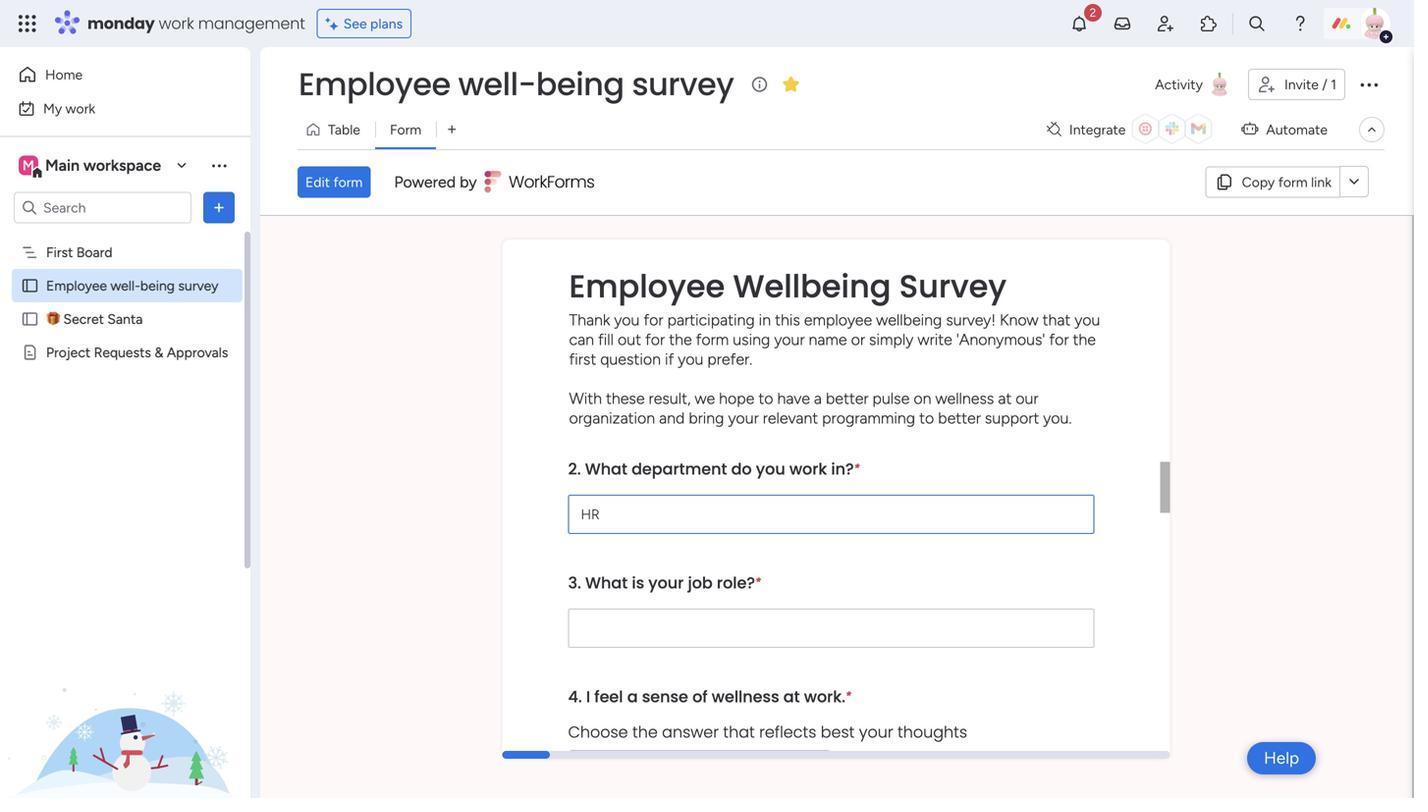 Task type: describe. For each thing, give the bounding box(es) containing it.
wellbeing
[[733, 264, 891, 308]]

select product image
[[18, 14, 37, 33]]

can
[[569, 330, 594, 349]]

these
[[606, 389, 645, 408]]

at inside with these result, we hope to have a better pulse on wellness at our organization and bring your relevant programming to better support you.
[[998, 389, 1012, 408]]

🎁
[[46, 311, 60, 328]]

work.
[[804, 686, 846, 708]]

0 vertical spatial employee well-being survey
[[299, 62, 734, 106]]

3. what is your job role? *
[[568, 572, 761, 594]]

notifications image
[[1070, 14, 1089, 33]]

role?
[[717, 572, 755, 594]]

survey!
[[946, 311, 996, 329]]

what for 3.
[[585, 572, 628, 594]]

1 horizontal spatial being
[[536, 62, 624, 106]]

1
[[1331, 76, 1337, 93]]

main
[[45, 156, 80, 175]]

prefer.
[[707, 350, 753, 369]]

work for monday
[[159, 12, 194, 34]]

work for my
[[65, 100, 95, 117]]

best
[[821, 721, 855, 743]]

with
[[569, 389, 602, 408]]

show board description image
[[748, 75, 771, 94]]

project requests & approvals
[[46, 344, 228, 361]]

approvals
[[167, 344, 228, 361]]

thoughts
[[898, 721, 967, 743]]

workspace selection element
[[19, 154, 164, 179]]

remove from favorites image
[[781, 74, 801, 94]]

0 horizontal spatial options image
[[209, 198, 229, 218]]

simply
[[869, 330, 914, 349]]

employee well-being survey inside list box
[[46, 277, 218, 294]]

pulse
[[873, 389, 910, 408]]

2.
[[568, 458, 581, 480]]

plans
[[370, 15, 403, 32]]

i
[[586, 686, 590, 708]]

for up if
[[645, 330, 665, 349]]

public board image
[[21, 276, 39, 295]]

monday
[[87, 12, 155, 34]]

activity button
[[1147, 69, 1240, 100]]

choose the answer that reflects best your thoughts
[[568, 721, 967, 743]]

edit
[[305, 174, 330, 190]]

workspace image
[[19, 155, 38, 176]]

name
[[809, 330, 847, 349]]

collapse board header image
[[1364, 122, 1380, 138]]

of
[[693, 686, 708, 708]]

help image
[[1291, 14, 1310, 33]]

question
[[600, 350, 661, 369]]

public board image
[[21, 310, 39, 329]]

on
[[914, 389, 932, 408]]

🎁 secret santa
[[46, 311, 143, 328]]

apps image
[[1199, 14, 1219, 33]]

your inside thank you for participating in this employee wellbeing survey! know that you can fill out for the form using your name or simply write 'anonymous' for the first question if you prefer.
[[774, 330, 805, 349]]

main workspace
[[45, 156, 161, 175]]

first
[[569, 350, 596, 369]]

if
[[665, 350, 674, 369]]

* inside 3. what is your job role? *
[[755, 575, 761, 589]]

for up question
[[644, 311, 664, 329]]

my work button
[[12, 93, 211, 124]]

at inside 'group'
[[784, 686, 800, 708]]

automate
[[1266, 121, 1328, 138]]

powered
[[394, 173, 456, 191]]

0 horizontal spatial wellness
[[712, 686, 779, 708]]

0 vertical spatial better
[[826, 389, 869, 408]]

employee inside form form
[[569, 264, 725, 308]]

help
[[1264, 748, 1299, 769]]

powered by
[[394, 173, 477, 191]]

form form
[[260, 216, 1412, 799]]

copy form link button
[[1206, 166, 1340, 198]]

copy form link
[[1242, 174, 1332, 190]]

a inside 'group'
[[627, 686, 638, 708]]

1 horizontal spatial survey
[[632, 62, 734, 106]]

edit form button
[[298, 166, 371, 198]]

out
[[618, 330, 641, 349]]

this
[[775, 311, 800, 329]]

help button
[[1248, 743, 1316, 775]]

thank
[[569, 311, 610, 329]]

autopilot image
[[1242, 116, 1259, 141]]

0 vertical spatial well-
[[458, 62, 536, 106]]

and
[[659, 409, 685, 427]]

participating
[[667, 311, 755, 329]]

do
[[731, 458, 752, 480]]

that inside thank you for participating in this employee wellbeing survey! know that you can fill out for the form using your name or simply write 'anonymous' for the first question if you prefer.
[[1043, 311, 1071, 329]]

1 horizontal spatial employee
[[299, 62, 451, 106]]

&
[[155, 344, 163, 361]]

form inside thank you for participating in this employee wellbeing survey! know that you can fill out for the form using your name or simply write 'anonymous' for the first question if you prefer.
[[696, 330, 729, 349]]

m
[[23, 157, 34, 174]]

/
[[1322, 76, 1328, 93]]

activity
[[1155, 76, 1203, 93]]

invite / 1
[[1285, 76, 1337, 93]]

your inside group
[[649, 572, 684, 594]]

1 horizontal spatial to
[[919, 409, 934, 427]]

* inside 4. i feel a sense of wellness at work. *
[[846, 689, 852, 703]]

form button
[[375, 114, 436, 145]]

integrate
[[1070, 121, 1126, 138]]

link
[[1311, 174, 1332, 190]]

* inside 2. what department do you work in? *
[[854, 461, 860, 475]]

2. what department do you work in? *
[[568, 458, 860, 480]]

we
[[695, 389, 715, 408]]

0 horizontal spatial being
[[140, 277, 175, 294]]

add view image
[[448, 123, 456, 137]]

home
[[45, 66, 83, 83]]

management
[[198, 12, 305, 34]]

workspace
[[83, 156, 161, 175]]

our
[[1016, 389, 1039, 408]]

work inside group
[[790, 458, 827, 480]]

search everything image
[[1247, 14, 1267, 33]]



Task type: locate. For each thing, give the bounding box(es) containing it.
your down hope
[[728, 409, 759, 427]]

option
[[0, 235, 250, 239]]

2. What department do you work in? field
[[568, 495, 1095, 534]]

1 horizontal spatial options image
[[1357, 73, 1381, 96]]

form down participating
[[696, 330, 729, 349]]

wellness right on
[[935, 389, 994, 408]]

wellness
[[935, 389, 994, 408], [712, 686, 779, 708]]

job
[[688, 572, 713, 594]]

form for copy
[[1279, 174, 1308, 190]]

0 horizontal spatial employee well-being survey
[[46, 277, 218, 294]]

3.
[[568, 572, 581, 594]]

see plans
[[343, 15, 403, 32]]

form inside button
[[333, 174, 363, 190]]

progress bar inside form form
[[502, 751, 550, 759]]

project
[[46, 344, 91, 361]]

invite / 1 button
[[1248, 69, 1346, 100]]

*
[[854, 461, 860, 475], [755, 575, 761, 589], [846, 689, 852, 703]]

* up best
[[846, 689, 852, 703]]

you right know
[[1075, 311, 1100, 329]]

1 vertical spatial better
[[938, 409, 981, 427]]

employee
[[804, 311, 872, 329]]

department
[[632, 458, 727, 480]]

by
[[460, 173, 477, 191]]

first board
[[46, 244, 113, 261]]

form for edit
[[333, 174, 363, 190]]

to
[[759, 389, 773, 408], [919, 409, 934, 427]]

1 vertical spatial well-
[[110, 277, 140, 294]]

at up support
[[998, 389, 1012, 408]]

'anonymous'
[[956, 330, 1045, 349]]

2 horizontal spatial the
[[1073, 330, 1096, 349]]

lottie animation image
[[0, 600, 250, 799]]

2 horizontal spatial form
[[1279, 174, 1308, 190]]

your inside 'group'
[[859, 721, 893, 743]]

at left work. at right bottom
[[784, 686, 800, 708]]

1 horizontal spatial employee well-being survey
[[299, 62, 734, 106]]

0 vertical spatial work
[[159, 12, 194, 34]]

1 horizontal spatial at
[[998, 389, 1012, 408]]

0 horizontal spatial form
[[333, 174, 363, 190]]

invite
[[1285, 76, 1319, 93]]

is
[[632, 572, 644, 594]]

see
[[343, 15, 367, 32]]

table
[[328, 121, 360, 138]]

form
[[1279, 174, 1308, 190], [333, 174, 363, 190], [696, 330, 729, 349]]

first
[[46, 244, 73, 261]]

Employee well-being survey field
[[294, 62, 739, 106]]

to down on
[[919, 409, 934, 427]]

wellness up choose the answer that reflects best your thoughts
[[712, 686, 779, 708]]

know
[[1000, 311, 1039, 329]]

hope
[[719, 389, 755, 408]]

a right feel
[[627, 686, 638, 708]]

lottie animation element
[[0, 600, 250, 799]]

1 vertical spatial survey
[[178, 277, 218, 294]]

my work
[[43, 100, 95, 117]]

2 horizontal spatial *
[[854, 461, 860, 475]]

board
[[76, 244, 113, 261]]

employee well-being survey up santa in the top left of the page
[[46, 277, 218, 294]]

in
[[759, 311, 771, 329]]

0 horizontal spatial well-
[[110, 277, 140, 294]]

my
[[43, 100, 62, 117]]

progress bar
[[502, 751, 550, 759]]

secret
[[63, 311, 104, 328]]

you
[[614, 311, 640, 329], [1075, 311, 1100, 329], [678, 350, 704, 369], [756, 458, 785, 480]]

the inside 'group'
[[633, 721, 658, 743]]

options image down workspace options icon
[[209, 198, 229, 218]]

better up programming
[[826, 389, 869, 408]]

monday work management
[[87, 12, 305, 34]]

you up out
[[614, 311, 640, 329]]

1 vertical spatial a
[[627, 686, 638, 708]]

1 horizontal spatial well-
[[458, 62, 536, 106]]

1 vertical spatial that
[[723, 721, 755, 743]]

options image
[[1357, 73, 1381, 96], [209, 198, 229, 218]]

relevant
[[763, 409, 818, 427]]

being
[[536, 62, 624, 106], [140, 277, 175, 294]]

what left is
[[585, 572, 628, 594]]

1 horizontal spatial that
[[1043, 311, 1071, 329]]

group containing 4. i feel a sense of wellness at work.
[[568, 672, 1095, 799]]

0 horizontal spatial at
[[784, 686, 800, 708]]

4. i feel a sense of wellness at work. *
[[568, 686, 852, 708]]

1 horizontal spatial *
[[846, 689, 852, 703]]

2 vertical spatial *
[[846, 689, 852, 703]]

employee up out
[[569, 264, 725, 308]]

work inside button
[[65, 100, 95, 117]]

1 vertical spatial employee well-being survey
[[46, 277, 218, 294]]

home button
[[12, 59, 211, 90]]

0 vertical spatial to
[[759, 389, 773, 408]]

form left link
[[1279, 174, 1308, 190]]

result,
[[649, 389, 691, 408]]

see plans button
[[317, 9, 412, 38]]

0 vertical spatial at
[[998, 389, 1012, 408]]

choose
[[568, 721, 628, 743]]

0 horizontal spatial the
[[633, 721, 658, 743]]

0 vertical spatial wellness
[[935, 389, 994, 408]]

to left have
[[759, 389, 773, 408]]

what inside 2. what department do you work in? group
[[585, 458, 628, 480]]

the up if
[[669, 330, 692, 349]]

0 horizontal spatial that
[[723, 721, 755, 743]]

a right have
[[814, 389, 822, 408]]

0 vertical spatial that
[[1043, 311, 1071, 329]]

0 horizontal spatial better
[[826, 389, 869, 408]]

sense
[[642, 686, 688, 708]]

2 vertical spatial work
[[790, 458, 827, 480]]

* right job
[[755, 575, 761, 589]]

employee well-being survey
[[299, 62, 734, 106], [46, 277, 218, 294]]

employee well-being survey up add view icon
[[299, 62, 734, 106]]

employee wellbeing survey
[[569, 264, 1007, 308]]

your inside with these result, we hope to have a better pulse on wellness at our organization and bring your relevant programming to better support you.
[[728, 409, 759, 427]]

0 vertical spatial a
[[814, 389, 822, 408]]

you.
[[1043, 409, 1072, 427]]

your
[[774, 330, 805, 349], [728, 409, 759, 427], [649, 572, 684, 594], [859, 721, 893, 743]]

work right my
[[65, 100, 95, 117]]

ruby anderson image
[[1359, 8, 1391, 39]]

you inside group
[[756, 458, 785, 480]]

survey
[[632, 62, 734, 106], [178, 277, 218, 294]]

support
[[985, 409, 1039, 427]]

write
[[918, 330, 953, 349]]

1 horizontal spatial better
[[938, 409, 981, 427]]

4.
[[568, 686, 582, 708]]

your right best
[[859, 721, 893, 743]]

1 horizontal spatial form
[[696, 330, 729, 349]]

group
[[568, 672, 1095, 799]]

employee down the first board
[[46, 277, 107, 294]]

inbox image
[[1113, 14, 1132, 33]]

you right do
[[756, 458, 785, 480]]

1 vertical spatial *
[[755, 575, 761, 589]]

form
[[390, 121, 422, 138]]

for right 'anonymous' at the right top
[[1049, 330, 1069, 349]]

organization
[[569, 409, 655, 427]]

in?
[[831, 458, 854, 480]]

a inside with these result, we hope to have a better pulse on wellness at our organization and bring your relevant programming to better support you.
[[814, 389, 822, 408]]

programming
[[822, 409, 916, 427]]

the
[[669, 330, 692, 349], [1073, 330, 1096, 349], [633, 721, 658, 743]]

1 horizontal spatial a
[[814, 389, 822, 408]]

2 horizontal spatial employee
[[569, 264, 725, 308]]

2. what department do you work in? group
[[568, 444, 1095, 558]]

0 horizontal spatial a
[[627, 686, 638, 708]]

thank you for participating in this employee wellbeing survey! know that you can fill out for the form using your name or simply write 'anonymous' for the first question if you prefer.
[[569, 311, 1100, 369]]

what inside 3. what is your job role? group
[[585, 572, 628, 594]]

list box
[[0, 232, 250, 634]]

0 vertical spatial survey
[[632, 62, 734, 106]]

0 horizontal spatial survey
[[178, 277, 218, 294]]

copy
[[1242, 174, 1275, 190]]

group inside form form
[[568, 672, 1095, 799]]

1 vertical spatial wellness
[[712, 686, 779, 708]]

2 image
[[1084, 1, 1102, 23]]

answer
[[662, 721, 719, 743]]

0 horizontal spatial work
[[65, 100, 95, 117]]

2 horizontal spatial work
[[790, 458, 827, 480]]

survey up approvals
[[178, 277, 218, 294]]

list box containing first board
[[0, 232, 250, 634]]

that inside 'group'
[[723, 721, 755, 743]]

survey
[[899, 264, 1007, 308]]

with these result, we hope to have a better pulse on wellness at our organization and bring your relevant programming to better support you.
[[569, 389, 1072, 427]]

workforms logo image
[[485, 166, 596, 198]]

3. what is your job role? group
[[568, 558, 1095, 672]]

have
[[777, 389, 810, 408]]

1 vertical spatial at
[[784, 686, 800, 708]]

edit form
[[305, 174, 363, 190]]

workspace options image
[[209, 155, 229, 175]]

better left support
[[938, 409, 981, 427]]

0 horizontal spatial employee
[[46, 277, 107, 294]]

bring
[[689, 409, 724, 427]]

options image right 1
[[1357, 73, 1381, 96]]

dapulse integrations image
[[1047, 122, 1062, 137]]

work right monday
[[159, 12, 194, 34]]

1 vertical spatial options image
[[209, 198, 229, 218]]

survey left "show board description" image
[[632, 62, 734, 106]]

1 vertical spatial being
[[140, 277, 175, 294]]

santa
[[107, 311, 143, 328]]

0 horizontal spatial *
[[755, 575, 761, 589]]

1 vertical spatial what
[[585, 572, 628, 594]]

well- inside list box
[[110, 277, 140, 294]]

form inside button
[[1279, 174, 1308, 190]]

wellbeing
[[876, 311, 942, 329]]

at
[[998, 389, 1012, 408], [784, 686, 800, 708]]

* down programming
[[854, 461, 860, 475]]

invite members image
[[1156, 14, 1176, 33]]

or
[[851, 330, 865, 349]]

Search in workspace field
[[41, 196, 164, 219]]

employee inside list box
[[46, 277, 107, 294]]

the right 'anonymous' at the right top
[[1073, 330, 1096, 349]]

the down sense
[[633, 721, 658, 743]]

employee up "table"
[[299, 62, 451, 106]]

1 horizontal spatial the
[[669, 330, 692, 349]]

what right 2.
[[585, 458, 628, 480]]

fill
[[598, 330, 614, 349]]

0 vertical spatial options image
[[1357, 73, 1381, 96]]

1 horizontal spatial work
[[159, 12, 194, 34]]

0 horizontal spatial to
[[759, 389, 773, 408]]

0 vertical spatial what
[[585, 458, 628, 480]]

what for 2.
[[585, 458, 628, 480]]

0 vertical spatial *
[[854, 461, 860, 475]]

work left in?
[[790, 458, 827, 480]]

form right edit
[[333, 174, 363, 190]]

1 vertical spatial to
[[919, 409, 934, 427]]

your down this
[[774, 330, 805, 349]]

1 vertical spatial work
[[65, 100, 95, 117]]

that right know
[[1043, 311, 1071, 329]]

feel
[[594, 686, 623, 708]]

wellness inside with these result, we hope to have a better pulse on wellness at our organization and bring your relevant programming to better support you.
[[935, 389, 994, 408]]

1 horizontal spatial wellness
[[935, 389, 994, 408]]

you right if
[[678, 350, 704, 369]]

0 vertical spatial being
[[536, 62, 624, 106]]

your right is
[[649, 572, 684, 594]]

3. What is your job role? field
[[568, 609, 1095, 648]]

that down 4. i feel a sense of wellness at work. *
[[723, 721, 755, 743]]



Task type: vqa. For each thing, say whether or not it's contained in the screenshot.
leftmost WELL-
yes



